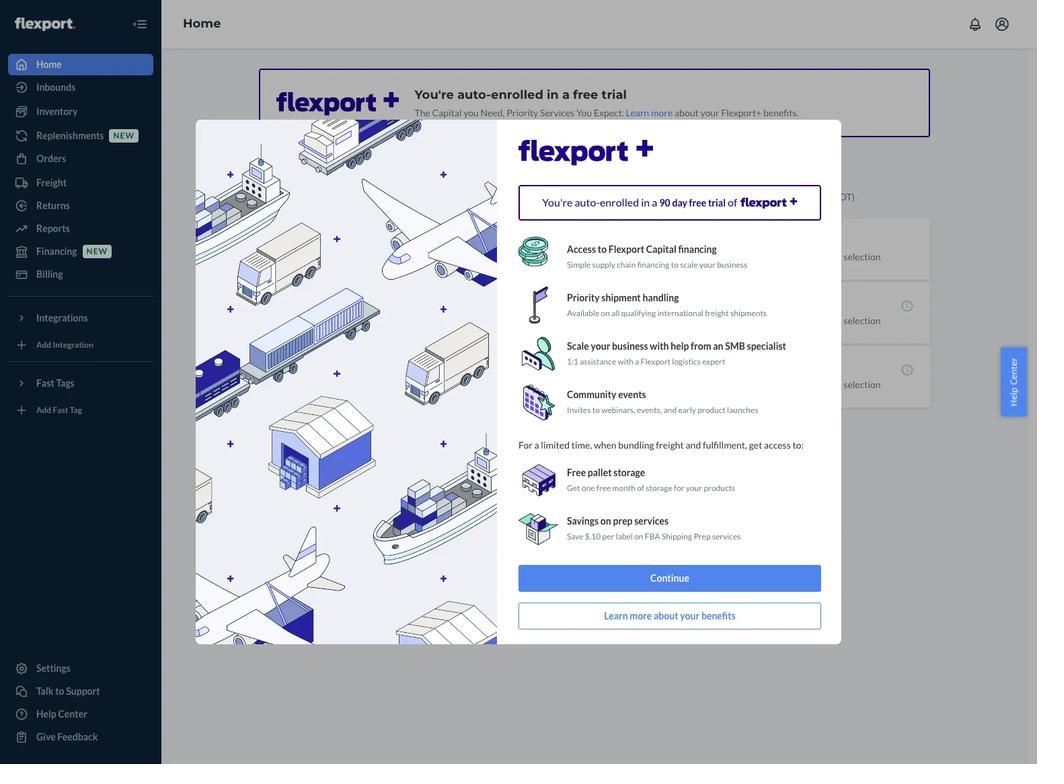 Task type: vqa. For each thing, say whether or not it's contained in the screenshot.


Task type: describe. For each thing, give the bounding box(es) containing it.
available
[[567, 309, 600, 319]]

chain
[[617, 260, 636, 270]]

events
[[619, 389, 647, 401]]

trial
[[709, 197, 726, 209]]

business inside scale your business with help from an smb specialist 1:1 assistance with a flexport logistics expert
[[613, 341, 649, 352]]

learn
[[605, 610, 628, 622]]

fba
[[645, 532, 661, 542]]

access
[[765, 440, 791, 451]]

you're auto-enrolled in a 90 day free trial of
[[543, 196, 740, 209]]

month
[[613, 484, 636, 494]]

of inside free pallet storage get one free month of storage for your products
[[638, 484, 645, 494]]

access
[[567, 244, 596, 255]]

0 horizontal spatial financing
[[638, 260, 670, 270]]

for a limited time, when bundling freight and fulfillment, get access to:
[[519, 440, 804, 451]]

prep
[[694, 532, 711, 542]]

handling
[[643, 292, 679, 304]]

0 vertical spatial with
[[650, 341, 669, 352]]

continue
[[651, 573, 690, 584]]

all
[[612, 309, 620, 319]]

to inside community events invites to webinars, events, and early product launches
[[593, 405, 600, 416]]

qualifying
[[622, 309, 657, 319]]

free pallet storage get one free month of storage for your products
[[567, 467, 736, 494]]

events,
[[637, 405, 663, 416]]

learn more about your benefits
[[605, 610, 736, 622]]

flexport+ image
[[195, 118, 497, 646]]

one
[[582, 484, 595, 494]]

1 horizontal spatial services
[[713, 532, 741, 542]]

label
[[616, 532, 633, 542]]

for
[[519, 440, 533, 451]]

supply
[[593, 260, 616, 270]]

your inside free pallet storage get one free month of storage for your products
[[686, 484, 703, 494]]

per
[[603, 532, 615, 542]]

webinars,
[[602, 405, 636, 416]]

your inside access to flexport capital financing simple supply chain financing to scale your business
[[700, 260, 716, 270]]

on inside priority shipment handling available on all qualifying international freight shipments
[[601, 309, 610, 319]]

logistics
[[673, 357, 701, 367]]

0 horizontal spatial storage
[[614, 467, 646, 479]]

free inside free pallet storage get one free month of storage for your products
[[597, 484, 611, 494]]

priority shipment handling available on all qualifying international freight shipments
[[567, 292, 767, 319]]

your inside scale your business with help from an smb specialist 1:1 assistance with a flexport logistics expert
[[591, 341, 611, 352]]

products
[[704, 484, 736, 494]]

capital
[[647, 244, 677, 255]]

1 vertical spatial to
[[672, 260, 679, 270]]

flexport inside access to flexport capital financing simple supply chain financing to scale your business
[[609, 244, 645, 255]]

prep
[[613, 516, 633, 527]]

save
[[567, 532, 584, 542]]

0 horizontal spatial freight
[[656, 440, 684, 451]]

help
[[1009, 388, 1021, 407]]

your inside button
[[681, 610, 700, 622]]

scale your business with help from an smb specialist 1:1 assistance with a flexport logistics expert
[[567, 341, 787, 367]]

shipments
[[731, 309, 767, 319]]

1 horizontal spatial of
[[728, 196, 738, 209]]

when
[[594, 440, 617, 451]]

learn more about your benefits button
[[519, 603, 822, 630]]

expert
[[703, 357, 726, 367]]

center
[[1009, 358, 1021, 385]]

early
[[679, 405, 697, 416]]

get
[[750, 440, 763, 451]]

assistance
[[580, 357, 617, 367]]



Task type: locate. For each thing, give the bounding box(es) containing it.
in
[[642, 196, 650, 209]]

to
[[598, 244, 607, 255], [672, 260, 679, 270], [593, 405, 600, 416]]

and inside community events invites to webinars, events, and early product launches
[[664, 405, 677, 416]]

with
[[650, 341, 669, 352], [618, 357, 634, 367]]

your right about
[[681, 610, 700, 622]]

flexport inside scale your business with help from an smb specialist 1:1 assistance with a flexport logistics expert
[[641, 357, 671, 367]]

a up events
[[636, 357, 640, 367]]

savings
[[567, 516, 599, 527]]

shipment
[[602, 292, 641, 304]]

financing down capital
[[638, 260, 670, 270]]

0 horizontal spatial and
[[664, 405, 677, 416]]

free
[[690, 197, 707, 209], [597, 484, 611, 494]]

invites
[[567, 405, 591, 416]]

free right one
[[597, 484, 611, 494]]

help center button
[[1002, 348, 1028, 417]]

1 vertical spatial freight
[[656, 440, 684, 451]]

0 vertical spatial on
[[601, 309, 610, 319]]

savings on prep services save $.10 per label on fba shipping prep services
[[567, 516, 741, 542]]

2 vertical spatial on
[[635, 532, 644, 542]]

1 vertical spatial services
[[713, 532, 741, 542]]

business right scale
[[718, 260, 748, 270]]

1 vertical spatial on
[[601, 516, 612, 527]]

on left fba
[[635, 532, 644, 542]]

enrolled
[[600, 196, 639, 209]]

your
[[700, 260, 716, 270], [591, 341, 611, 352], [686, 484, 703, 494], [681, 610, 700, 622]]

fulfillment,
[[703, 440, 748, 451]]

freight right the 'bundling'
[[656, 440, 684, 451]]

business down qualifying
[[613, 341, 649, 352]]

0 horizontal spatial business
[[613, 341, 649, 352]]

1 vertical spatial with
[[618, 357, 634, 367]]

help center
[[1009, 358, 1021, 407]]

0 vertical spatial freight
[[705, 309, 729, 319]]

a inside scale your business with help from an smb specialist 1:1 assistance with a flexport logistics expert
[[636, 357, 640, 367]]

an
[[714, 341, 724, 352]]

bundling
[[619, 440, 655, 451]]

flexport
[[609, 244, 645, 255], [641, 357, 671, 367]]

free
[[567, 467, 586, 479]]

1 horizontal spatial storage
[[646, 484, 673, 494]]

from
[[691, 341, 712, 352]]

1 vertical spatial and
[[686, 440, 701, 451]]

financing
[[679, 244, 717, 255], [638, 260, 670, 270]]

flexport left logistics
[[641, 357, 671, 367]]

1 vertical spatial a
[[636, 357, 640, 367]]

0 vertical spatial of
[[728, 196, 738, 209]]

time,
[[572, 440, 593, 451]]

of right month
[[638, 484, 645, 494]]

on left all
[[601, 309, 610, 319]]

scale
[[567, 341, 589, 352]]

auto-
[[575, 196, 600, 209]]

0 horizontal spatial of
[[638, 484, 645, 494]]

1 vertical spatial free
[[597, 484, 611, 494]]

pallet
[[588, 467, 612, 479]]

to:
[[793, 440, 804, 451]]

free right "day"
[[690, 197, 707, 209]]

to down community
[[593, 405, 600, 416]]

0 vertical spatial services
[[635, 516, 669, 527]]

priority
[[567, 292, 600, 304]]

$.10
[[585, 532, 601, 542]]

freight inside priority shipment handling available on all qualifying international freight shipments
[[705, 309, 729, 319]]

0 vertical spatial to
[[598, 244, 607, 255]]

freight left shipments
[[705, 309, 729, 319]]

0 horizontal spatial services
[[635, 516, 669, 527]]

international
[[658, 309, 704, 319]]

simple
[[567, 260, 591, 270]]

0 vertical spatial business
[[718, 260, 748, 270]]

0 vertical spatial and
[[664, 405, 677, 416]]

you're
[[543, 196, 573, 209]]

0 vertical spatial a
[[652, 196, 658, 209]]

freight
[[705, 309, 729, 319], [656, 440, 684, 451]]

flexport up the chain at the right top of the page
[[609, 244, 645, 255]]

on
[[601, 309, 610, 319], [601, 516, 612, 527], [635, 532, 644, 542]]

financing up scale
[[679, 244, 717, 255]]

services
[[635, 516, 669, 527], [713, 532, 741, 542]]

a right the in
[[652, 196, 658, 209]]

and left fulfillment,
[[686, 440, 701, 451]]

1 horizontal spatial free
[[690, 197, 707, 209]]

on up per
[[601, 516, 612, 527]]

and
[[664, 405, 677, 416], [686, 440, 701, 451]]

your right for
[[686, 484, 703, 494]]

launches
[[728, 405, 759, 416]]

your up assistance
[[591, 341, 611, 352]]

a right 'for'
[[535, 440, 540, 451]]

access to flexport capital financing simple supply chain financing to scale your business
[[567, 244, 748, 270]]

your right scale
[[700, 260, 716, 270]]

to left scale
[[672, 260, 679, 270]]

1:1
[[567, 357, 579, 367]]

with left help
[[650, 341, 669, 352]]

services right 'prep'
[[713, 532, 741, 542]]

continue button
[[519, 565, 822, 592]]

and left the early
[[664, 405, 677, 416]]

day
[[673, 197, 688, 209]]

get
[[567, 484, 581, 494]]

0 vertical spatial free
[[690, 197, 707, 209]]

with right assistance
[[618, 357, 634, 367]]

storage
[[614, 467, 646, 479], [646, 484, 673, 494]]

2 vertical spatial a
[[535, 440, 540, 451]]

0 horizontal spatial a
[[535, 440, 540, 451]]

1 vertical spatial of
[[638, 484, 645, 494]]

specialist
[[747, 341, 787, 352]]

storage left for
[[646, 484, 673, 494]]

of
[[728, 196, 738, 209], [638, 484, 645, 494]]

2 vertical spatial to
[[593, 405, 600, 416]]

0 vertical spatial storage
[[614, 467, 646, 479]]

1 horizontal spatial financing
[[679, 244, 717, 255]]

1 horizontal spatial a
[[636, 357, 640, 367]]

more
[[630, 610, 652, 622]]

of right 'trial'
[[728, 196, 738, 209]]

0 horizontal spatial with
[[618, 357, 634, 367]]

smb
[[726, 341, 746, 352]]

about
[[654, 610, 679, 622]]

help
[[671, 341, 689, 352]]

community events invites to webinars, events, and early product launches
[[567, 389, 759, 416]]

90
[[660, 197, 671, 209]]

benefits
[[702, 610, 736, 622]]

a
[[652, 196, 658, 209], [636, 357, 640, 367], [535, 440, 540, 451]]

shipping
[[662, 532, 693, 542]]

1 vertical spatial flexport
[[641, 357, 671, 367]]

storage up month
[[614, 467, 646, 479]]

2 horizontal spatial a
[[652, 196, 658, 209]]

0 vertical spatial financing
[[679, 244, 717, 255]]

community
[[567, 389, 617, 401]]

0 vertical spatial flexport
[[609, 244, 645, 255]]

1 horizontal spatial business
[[718, 260, 748, 270]]

services up fba
[[635, 516, 669, 527]]

0 horizontal spatial free
[[597, 484, 611, 494]]

1 horizontal spatial freight
[[705, 309, 729, 319]]

to up supply
[[598, 244, 607, 255]]

limited
[[541, 440, 570, 451]]

1 vertical spatial business
[[613, 341, 649, 352]]

1 horizontal spatial and
[[686, 440, 701, 451]]

scale
[[681, 260, 698, 270]]

1 vertical spatial storage
[[646, 484, 673, 494]]

for
[[674, 484, 685, 494]]

product
[[698, 405, 726, 416]]

business
[[718, 260, 748, 270], [613, 341, 649, 352]]

1 vertical spatial financing
[[638, 260, 670, 270]]

free inside you're auto-enrolled in a 90 day free trial of
[[690, 197, 707, 209]]

business inside access to flexport capital financing simple supply chain financing to scale your business
[[718, 260, 748, 270]]

1 horizontal spatial with
[[650, 341, 669, 352]]



